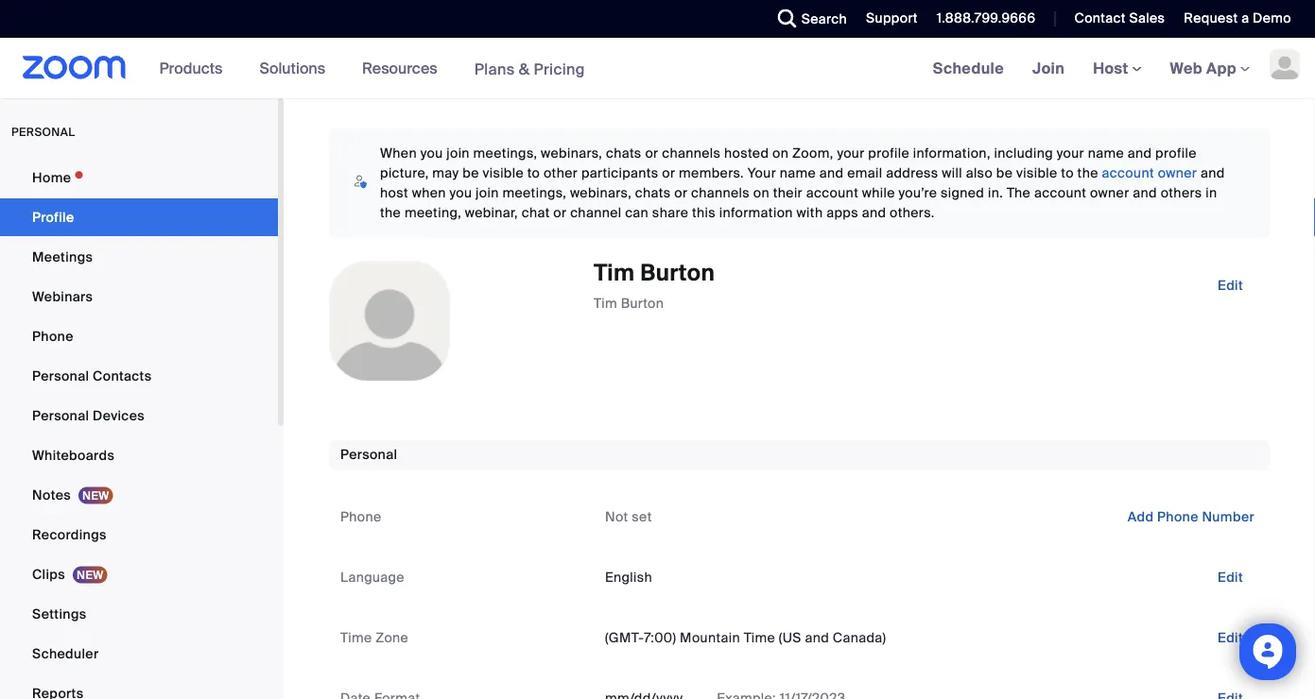 Task type: locate. For each thing, give the bounding box(es) containing it.
0 vertical spatial channels
[[662, 145, 721, 162]]

0 vertical spatial burton
[[641, 259, 715, 288]]

to left other
[[527, 165, 540, 182]]

schedule
[[933, 58, 1004, 78]]

your right including
[[1057, 145, 1085, 162]]

personal devices link
[[0, 397, 278, 435]]

0 horizontal spatial join
[[447, 145, 470, 162]]

profile up address
[[869, 145, 910, 162]]

profile up account owner
[[1156, 145, 1197, 162]]

burton down the share
[[641, 259, 715, 288]]

1 horizontal spatial visible
[[1017, 165, 1058, 182]]

1 vertical spatial edit button
[[1203, 563, 1259, 593]]

request
[[1184, 9, 1238, 27]]

0 horizontal spatial you
[[421, 145, 443, 162]]

join inside when you join meetings, webinars, chats or channels hosted on zoom, your profile information, including your name and profile picture, may be visible to other participants or members. your name and email address will also be visible to the
[[447, 145, 470, 162]]

on inside and host when you join meetings, webinars, chats or channels on their account while you're signed in. the account owner and others in the meeting, webinar, chat or channel can share this information with apps and others.
[[754, 184, 770, 202]]

app
[[1207, 58, 1237, 78]]

web
[[1170, 58, 1203, 78]]

2 profile from the left
[[1156, 145, 1197, 162]]

0 vertical spatial the
[[1078, 165, 1099, 182]]

1 horizontal spatial be
[[997, 165, 1013, 182]]

profile
[[869, 145, 910, 162], [1156, 145, 1197, 162]]

2 horizontal spatial phone
[[1158, 509, 1199, 526]]

1 time from the left
[[340, 630, 372, 647]]

and down while
[[862, 204, 886, 222]]

3 edit from the top
[[1218, 630, 1244, 647]]

edit button
[[1203, 270, 1259, 301], [1203, 563, 1259, 593], [1203, 624, 1259, 654]]

personal
[[32, 367, 89, 385], [32, 407, 89, 425], [340, 446, 398, 464]]

owner
[[1158, 165, 1198, 182], [1090, 184, 1130, 202]]

webinars
[[32, 288, 93, 305]]

channels down members.
[[691, 184, 750, 202]]

edit for (gmt-7:00) mountain time (us and canada)
[[1218, 630, 1244, 647]]

3 edit button from the top
[[1203, 624, 1259, 654]]

other
[[544, 165, 578, 182]]

phone right the add at the right of page
[[1158, 509, 1199, 526]]

burton down can
[[621, 295, 664, 312]]

1 horizontal spatial time
[[744, 630, 776, 647]]

edit button for english
[[1203, 563, 1259, 593]]

1 vertical spatial you
[[450, 184, 472, 202]]

1 vertical spatial owner
[[1090, 184, 1130, 202]]

account owner
[[1102, 165, 1198, 182]]

1 horizontal spatial join
[[476, 184, 499, 202]]

picture,
[[380, 165, 429, 182]]

2 edit button from the top
[[1203, 563, 1259, 593]]

share
[[652, 204, 689, 222]]

participants
[[582, 165, 659, 182]]

and up account owner
[[1128, 145, 1152, 162]]

meetings, up chat
[[503, 184, 567, 202]]

personal for personal devices
[[32, 407, 89, 425]]

the inside when you join meetings, webinars, chats or channels hosted on zoom, your profile information, including your name and profile picture, may be visible to other participants or members. your name and email address will also be visible to the
[[1078, 165, 1099, 182]]

search
[[802, 10, 847, 27]]

devices
[[93, 407, 145, 425]]

to left account owner
[[1061, 165, 1074, 182]]

recordings
[[32, 526, 107, 544]]

0 vertical spatial edit button
[[1203, 270, 1259, 301]]

1 to from the left
[[527, 165, 540, 182]]

contact sales link
[[1061, 0, 1170, 38], [1075, 9, 1165, 27]]

0 vertical spatial personal
[[32, 367, 89, 385]]

you down may
[[450, 184, 472, 202]]

contact
[[1075, 9, 1126, 27]]

chats up participants
[[606, 145, 642, 162]]

0 horizontal spatial owner
[[1090, 184, 1130, 202]]

address
[[886, 165, 939, 182]]

webinars,
[[541, 145, 603, 162], [570, 184, 632, 202]]

meetings, inside and host when you join meetings, webinars, chats or channels on their account while you're signed in. the account owner and others in the meeting, webinar, chat or channel can share this information with apps and others.
[[503, 184, 567, 202]]

zoom logo image
[[23, 56, 126, 79]]

(gmt-
[[605, 630, 644, 647]]

english
[[605, 569, 653, 587]]

account
[[1102, 165, 1155, 182], [806, 184, 859, 202], [1035, 184, 1087, 202]]

0 vertical spatial meetings,
[[473, 145, 538, 162]]

may
[[433, 165, 459, 182]]

and
[[1128, 145, 1152, 162], [820, 165, 844, 182], [1201, 165, 1225, 182], [1133, 184, 1158, 202], [862, 204, 886, 222], [805, 630, 830, 647]]

edit for english
[[1218, 569, 1244, 587]]

time left zone
[[340, 630, 372, 647]]

owner up 'others'
[[1158, 165, 1198, 182]]

user photo image
[[330, 262, 449, 381]]

2 vertical spatial edit
[[1218, 630, 1244, 647]]

1 horizontal spatial on
[[773, 145, 789, 162]]

webinar,
[[465, 204, 518, 222]]

2 horizontal spatial account
[[1102, 165, 1155, 182]]

0 horizontal spatial the
[[380, 204, 401, 222]]

zoom,
[[793, 145, 834, 162]]

meetings navigation
[[919, 38, 1316, 100]]

phone inside button
[[1158, 509, 1199, 526]]

1 tim from the top
[[594, 259, 635, 288]]

0 horizontal spatial time
[[340, 630, 372, 647]]

0 horizontal spatial be
[[463, 165, 479, 182]]

visible
[[483, 165, 524, 182], [1017, 165, 1058, 182]]

0 horizontal spatial profile
[[869, 145, 910, 162]]

1 horizontal spatial phone
[[340, 509, 382, 526]]

plans & pricing
[[474, 59, 585, 79]]

phone up language
[[340, 509, 382, 526]]

1 horizontal spatial to
[[1061, 165, 1074, 182]]

1 vertical spatial tim
[[594, 295, 617, 312]]

channels
[[662, 145, 721, 162], [691, 184, 750, 202]]

settings
[[32, 606, 87, 623]]

scheduler
[[32, 645, 99, 663]]

on down your
[[754, 184, 770, 202]]

0 horizontal spatial to
[[527, 165, 540, 182]]

0 vertical spatial you
[[421, 145, 443, 162]]

owner inside and host when you join meetings, webinars, chats or channels on their account while you're signed in. the account owner and others in the meeting, webinar, chat or channel can share this information with apps and others.
[[1090, 184, 1130, 202]]

visible up webinar,
[[483, 165, 524, 182]]

webinars, up channel
[[570, 184, 632, 202]]

1 vertical spatial chats
[[635, 184, 671, 202]]

and host when you join meetings, webinars, chats or channels on their account while you're signed in. the account owner and others in the meeting, webinar, chat or channel can share this information with apps and others.
[[380, 165, 1225, 222]]

in
[[1206, 184, 1218, 202]]

on inside when you join meetings, webinars, chats or channels hosted on zoom, your profile information, including your name and profile picture, may be visible to other participants or members. your name and email address will also be visible to the
[[773, 145, 789, 162]]

chats up can
[[635, 184, 671, 202]]

join inside and host when you join meetings, webinars, chats or channels on their account while you're signed in. the account owner and others in the meeting, webinar, chat or channel can share this information with apps and others.
[[476, 184, 499, 202]]

settings link
[[0, 596, 278, 634]]

1 horizontal spatial profile
[[1156, 145, 1197, 162]]

0 vertical spatial chats
[[606, 145, 642, 162]]

join link
[[1019, 38, 1079, 98]]

solutions
[[260, 58, 325, 78]]

time left (us
[[744, 630, 776, 647]]

1 vertical spatial channels
[[691, 184, 750, 202]]

on
[[773, 145, 789, 162], [754, 184, 770, 202]]

product information navigation
[[145, 38, 599, 100]]

you inside when you join meetings, webinars, chats or channels hosted on zoom, your profile information, including your name and profile picture, may be visible to other participants or members. your name and email address will also be visible to the
[[421, 145, 443, 162]]

to
[[527, 165, 540, 182], [1061, 165, 1074, 182]]

phone inside personal menu menu
[[32, 328, 74, 345]]

notes
[[32, 487, 71, 504]]

1 vertical spatial meetings,
[[503, 184, 567, 202]]

and down zoom, on the top right
[[820, 165, 844, 182]]

0 vertical spatial owner
[[1158, 165, 1198, 182]]

a
[[1242, 9, 1250, 27]]

1 horizontal spatial the
[[1078, 165, 1099, 182]]

channels inside and host when you join meetings, webinars, chats or channels on their account while you're signed in. the account owner and others in the meeting, webinar, chat or channel can share this information with apps and others.
[[691, 184, 750, 202]]

and down account owner
[[1133, 184, 1158, 202]]

2 to from the left
[[1061, 165, 1074, 182]]

1 vertical spatial join
[[476, 184, 499, 202]]

1 vertical spatial webinars,
[[570, 184, 632, 202]]

name up account owner
[[1088, 145, 1124, 162]]

host button
[[1093, 58, 1142, 78]]

or
[[645, 145, 659, 162], [662, 165, 676, 182], [675, 184, 688, 202], [554, 204, 567, 222]]

1 vertical spatial on
[[754, 184, 770, 202]]

0 vertical spatial tim
[[594, 259, 635, 288]]

1 horizontal spatial name
[[1088, 145, 1124, 162]]

the down host
[[380, 204, 401, 222]]

personal contacts
[[32, 367, 152, 385]]

including
[[994, 145, 1053, 162]]

1 horizontal spatial you
[[450, 184, 472, 202]]

pricing
[[534, 59, 585, 79]]

0 vertical spatial join
[[447, 145, 470, 162]]

the
[[1078, 165, 1099, 182], [380, 204, 401, 222]]

visible down including
[[1017, 165, 1058, 182]]

webinars, inside when you join meetings, webinars, chats or channels hosted on zoom, your profile information, including your name and profile picture, may be visible to other participants or members. your name and email address will also be visible to the
[[541, 145, 603, 162]]

support link
[[852, 0, 923, 38], [866, 9, 918, 27]]

products button
[[159, 38, 231, 98]]

0 vertical spatial webinars,
[[541, 145, 603, 162]]

0 vertical spatial edit
[[1218, 277, 1244, 294]]

search button
[[764, 0, 852, 38]]

be
[[463, 165, 479, 182], [997, 165, 1013, 182]]

you up may
[[421, 145, 443, 162]]

0 horizontal spatial name
[[780, 165, 816, 182]]

your up email
[[837, 145, 865, 162]]

phone down webinars
[[32, 328, 74, 345]]

host
[[380, 184, 409, 202]]

on up your
[[773, 145, 789, 162]]

webinars, up other
[[541, 145, 603, 162]]

profile picture image
[[1270, 49, 1300, 79]]

information
[[719, 204, 793, 222]]

0 horizontal spatial phone
[[32, 328, 74, 345]]

recordings link
[[0, 516, 278, 554]]

others.
[[890, 204, 935, 222]]

1 vertical spatial edit
[[1218, 569, 1244, 587]]

channel
[[570, 204, 622, 222]]

phone
[[32, 328, 74, 345], [340, 509, 382, 526], [1158, 509, 1199, 526]]

2 vertical spatial edit button
[[1203, 624, 1259, 654]]

join up webinar,
[[476, 184, 499, 202]]

plans
[[474, 59, 515, 79]]

chats
[[606, 145, 642, 162], [635, 184, 671, 202]]

will
[[942, 165, 963, 182]]

scheduler link
[[0, 636, 278, 673]]

meetings, up webinar,
[[473, 145, 538, 162]]

banner containing products
[[0, 38, 1316, 100]]

join
[[447, 145, 470, 162], [476, 184, 499, 202]]

banner
[[0, 38, 1316, 100]]

personal
[[11, 125, 75, 139]]

channels up members.
[[662, 145, 721, 162]]

tim
[[594, 259, 635, 288], [594, 295, 617, 312]]

you
[[421, 145, 443, 162], [450, 184, 472, 202]]

0 horizontal spatial your
[[837, 145, 865, 162]]

0 vertical spatial on
[[773, 145, 789, 162]]

1 vertical spatial personal
[[32, 407, 89, 425]]

0 horizontal spatial on
[[754, 184, 770, 202]]

owner down account owner
[[1090, 184, 1130, 202]]

2 edit from the top
[[1218, 569, 1244, 587]]

be up in.
[[997, 165, 1013, 182]]

1 horizontal spatial your
[[1057, 145, 1085, 162]]

be right may
[[463, 165, 479, 182]]

join up may
[[447, 145, 470, 162]]

name up their
[[780, 165, 816, 182]]

the left the account owner link
[[1078, 165, 1099, 182]]

1 vertical spatial the
[[380, 204, 401, 222]]

2 visible from the left
[[1017, 165, 1058, 182]]

0 horizontal spatial visible
[[483, 165, 524, 182]]

2 be from the left
[[997, 165, 1013, 182]]



Task type: vqa. For each thing, say whether or not it's contained in the screenshot.
the leftmost the 'join'
yes



Task type: describe. For each thing, give the bounding box(es) containing it.
add
[[1128, 509, 1154, 526]]

hosted
[[724, 145, 769, 162]]

2 time from the left
[[744, 630, 776, 647]]

1 profile from the left
[[869, 145, 910, 162]]

notes link
[[0, 477, 278, 514]]

information,
[[913, 145, 991, 162]]

sales
[[1130, 9, 1165, 27]]

while
[[862, 184, 895, 202]]

number
[[1202, 509, 1255, 526]]

this
[[692, 204, 716, 222]]

webinars, inside and host when you join meetings, webinars, chats or channels on their account while you're signed in. the account owner and others in the meeting, webinar, chat or channel can share this information with apps and others.
[[570, 184, 632, 202]]

web app button
[[1170, 58, 1250, 78]]

host
[[1093, 58, 1133, 78]]

meetings link
[[0, 238, 278, 276]]

2 tim from the top
[[594, 295, 617, 312]]

1 vertical spatial burton
[[621, 295, 664, 312]]

phone link
[[0, 318, 278, 356]]

profile
[[32, 209, 74, 226]]

time zone
[[340, 630, 409, 647]]

(gmt-7:00) mountain time (us and canada)
[[605, 630, 887, 647]]

1 your from the left
[[837, 145, 865, 162]]

demo
[[1253, 9, 1292, 27]]

and right (us
[[805, 630, 830, 647]]

chats inside when you join meetings, webinars, chats or channels hosted on zoom, your profile information, including your name and profile picture, may be visible to other participants or members. your name and email address will also be visible to the
[[606, 145, 642, 162]]

whiteboards
[[32, 447, 115, 464]]

0 vertical spatial name
[[1088, 145, 1124, 162]]

resources
[[362, 58, 438, 78]]

language
[[340, 569, 405, 587]]

schedule link
[[919, 38, 1019, 98]]

resources button
[[362, 38, 446, 98]]

1.888.799.9666
[[937, 9, 1036, 27]]

not set
[[605, 509, 652, 526]]

(us
[[779, 630, 802, 647]]

home link
[[0, 159, 278, 197]]

tim burton tim burton
[[594, 259, 715, 312]]

personal for personal contacts
[[32, 367, 89, 385]]

1 edit from the top
[[1218, 277, 1244, 294]]

add phone number
[[1128, 509, 1255, 526]]

the inside and host when you join meetings, webinars, chats or channels on their account while you're signed in. the account owner and others in the meeting, webinar, chat or channel can share this information with apps and others.
[[380, 204, 401, 222]]

chat
[[522, 204, 550, 222]]

and up in
[[1201, 165, 1225, 182]]

add phone number button
[[1113, 503, 1270, 533]]

when you join meetings, webinars, chats or channels hosted on zoom, your profile information, including your name and profile picture, may be visible to other participants or members. your name and email address will also be visible to the
[[380, 145, 1197, 182]]

chats inside and host when you join meetings, webinars, chats or channels on their account while you're signed in. the account owner and others in the meeting, webinar, chat or channel can share this information with apps and others.
[[635, 184, 671, 202]]

personal menu menu
[[0, 159, 278, 700]]

home
[[32, 169, 71, 186]]

profile link
[[0, 199, 278, 236]]

0 horizontal spatial account
[[806, 184, 859, 202]]

7:00)
[[644, 630, 677, 647]]

not
[[605, 509, 629, 526]]

channels inside when you join meetings, webinars, chats or channels hosted on zoom, your profile information, including your name and profile picture, may be visible to other participants or members. your name and email address will also be visible to the
[[662, 145, 721, 162]]

2 vertical spatial personal
[[340, 446, 398, 464]]

signed
[[941, 184, 985, 202]]

when
[[380, 145, 417, 162]]

edit user photo image
[[375, 313, 405, 330]]

canada)
[[833, 630, 887, 647]]

with
[[797, 204, 823, 222]]

meeting,
[[405, 204, 462, 222]]

clips link
[[0, 556, 278, 594]]

meetings, inside when you join meetings, webinars, chats or channels hosted on zoom, your profile information, including your name and profile picture, may be visible to other participants or members. your name and email address will also be visible to the
[[473, 145, 538, 162]]

1 edit button from the top
[[1203, 270, 1259, 301]]

email
[[848, 165, 883, 182]]

can
[[625, 204, 649, 222]]

your
[[748, 165, 777, 182]]

support
[[866, 9, 918, 27]]

contacts
[[93, 367, 152, 385]]

2 your from the left
[[1057, 145, 1085, 162]]

you're
[[899, 184, 937, 202]]

in.
[[988, 184, 1004, 202]]

account owner link
[[1102, 165, 1198, 182]]

the
[[1007, 184, 1031, 202]]

also
[[966, 165, 993, 182]]

1 horizontal spatial account
[[1035, 184, 1087, 202]]

mountain
[[680, 630, 740, 647]]

their
[[773, 184, 803, 202]]

1 visible from the left
[[483, 165, 524, 182]]

meetings
[[32, 248, 93, 266]]

1 be from the left
[[463, 165, 479, 182]]

whiteboards link
[[0, 437, 278, 475]]

you inside and host when you join meetings, webinars, chats or channels on their account while you're signed in. the account owner and others in the meeting, webinar, chat or channel can share this information with apps and others.
[[450, 184, 472, 202]]

others
[[1161, 184, 1203, 202]]

web app
[[1170, 58, 1237, 78]]

solutions button
[[260, 38, 334, 98]]

1 vertical spatial name
[[780, 165, 816, 182]]

clips
[[32, 566, 65, 584]]

join
[[1033, 58, 1065, 78]]

edit button for (gmt-7:00) mountain time (us and canada)
[[1203, 624, 1259, 654]]

when
[[412, 184, 446, 202]]

contact sales
[[1075, 9, 1165, 27]]

members.
[[679, 165, 744, 182]]

personal contacts link
[[0, 357, 278, 395]]

1 horizontal spatial owner
[[1158, 165, 1198, 182]]

zone
[[376, 630, 409, 647]]



